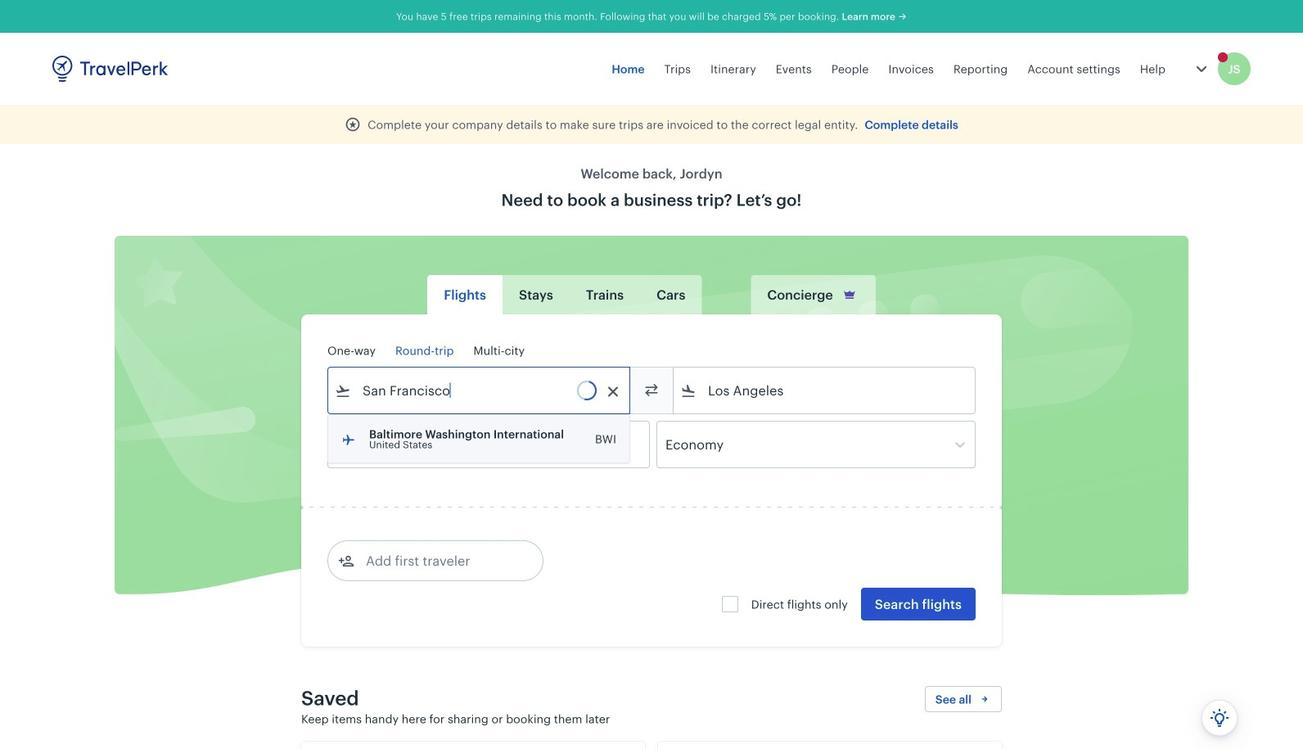 Task type: vqa. For each thing, say whether or not it's contained in the screenshot.
Return FIELD
no



Task type: locate. For each thing, give the bounding box(es) containing it.
To search field
[[697, 378, 954, 404]]

Add first traveler search field
[[355, 548, 525, 574]]

From search field
[[351, 378, 608, 404]]



Task type: describe. For each thing, give the bounding box(es) containing it.
Return text field
[[449, 422, 534, 468]]

Depart text field
[[351, 422, 436, 468]]



